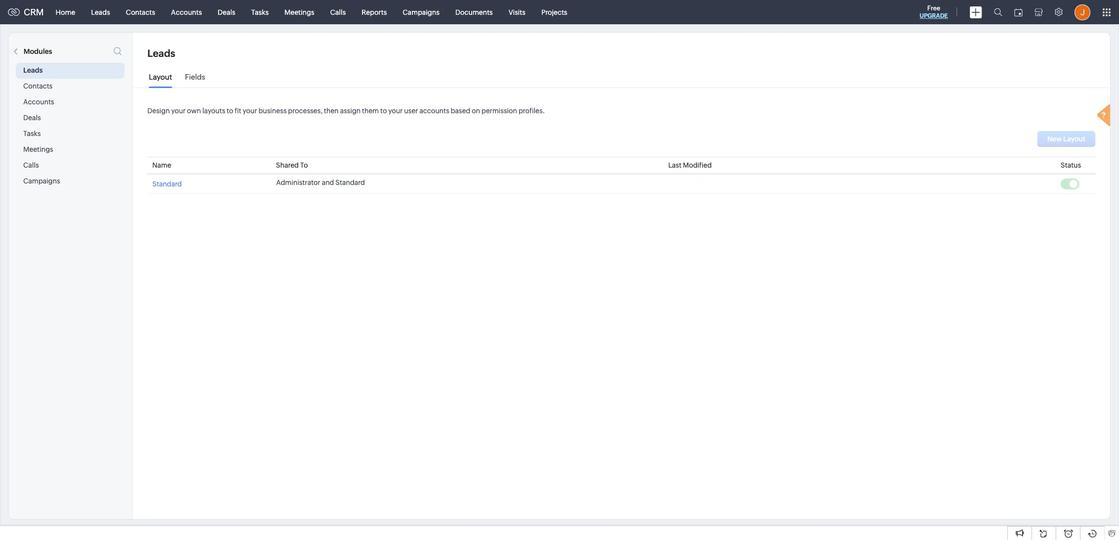 Task type: vqa. For each thing, say whether or not it's contained in the screenshot.
the topmost Manager
no



Task type: describe. For each thing, give the bounding box(es) containing it.
projects link
[[534, 0, 576, 24]]

documents link
[[448, 0, 501, 24]]

1 vertical spatial meetings
[[23, 145, 53, 153]]

administrator
[[276, 179, 321, 187]]

documents
[[456, 8, 493, 16]]

1 to from the left
[[227, 107, 233, 115]]

design
[[147, 107, 170, 115]]

fields
[[185, 73, 205, 81]]

name
[[152, 161, 171, 169]]

1 vertical spatial leads
[[147, 48, 175, 59]]

1 horizontal spatial deals
[[218, 8, 236, 16]]

0 vertical spatial accounts
[[171, 8, 202, 16]]

profile element
[[1069, 0, 1097, 24]]

tasks link
[[243, 0, 277, 24]]

meetings inside meetings "link"
[[285, 8, 315, 16]]

1 vertical spatial accounts
[[23, 98, 54, 106]]

free
[[928, 4, 941, 12]]

1 horizontal spatial standard
[[336, 179, 365, 187]]

design your own layouts to fit your business processes, then assign them to your user accounts based on permission profiles.
[[147, 107, 545, 115]]

last
[[669, 161, 682, 169]]

modules
[[24, 48, 52, 55]]

user
[[404, 107, 418, 115]]

1 horizontal spatial contacts
[[126, 8, 155, 16]]

3 your from the left
[[389, 107, 403, 115]]

create menu element
[[965, 0, 989, 24]]

1 vertical spatial contacts
[[23, 82, 53, 90]]

contacts link
[[118, 0, 163, 24]]

on
[[472, 107, 481, 115]]

2 your from the left
[[243, 107, 257, 115]]

0 horizontal spatial tasks
[[23, 130, 41, 138]]

crm link
[[8, 7, 44, 17]]

then
[[324, 107, 339, 115]]

layout link
[[149, 73, 172, 89]]

1 vertical spatial calls
[[23, 161, 39, 169]]

fields link
[[185, 73, 205, 89]]

accounts
[[420, 107, 450, 115]]

permission
[[482, 107, 518, 115]]



Task type: locate. For each thing, give the bounding box(es) containing it.
profiles.
[[519, 107, 545, 115]]

0 vertical spatial tasks
[[251, 8, 269, 16]]

processes,
[[288, 107, 323, 115]]

0 horizontal spatial your
[[171, 107, 186, 115]]

shared
[[276, 161, 299, 169]]

2 horizontal spatial your
[[389, 107, 403, 115]]

1 horizontal spatial campaigns
[[403, 8, 440, 16]]

standard right and
[[336, 179, 365, 187]]

1 horizontal spatial accounts
[[171, 8, 202, 16]]

0 horizontal spatial campaigns
[[23, 177, 60, 185]]

leads right home link
[[91, 8, 110, 16]]

meetings link
[[277, 0, 323, 24]]

1 vertical spatial deals
[[23, 114, 41, 122]]

reports
[[362, 8, 387, 16]]

calls
[[330, 8, 346, 16], [23, 161, 39, 169]]

upgrade
[[920, 12, 949, 19]]

campaigns
[[403, 8, 440, 16], [23, 177, 60, 185]]

to
[[227, 107, 233, 115], [381, 107, 387, 115]]

0 horizontal spatial meetings
[[23, 145, 53, 153]]

search image
[[995, 8, 1003, 16]]

0 horizontal spatial contacts
[[23, 82, 53, 90]]

and
[[322, 179, 334, 187]]

None button
[[1038, 131, 1096, 147]]

leads
[[91, 8, 110, 16], [147, 48, 175, 59], [23, 66, 43, 74]]

status
[[1062, 161, 1082, 169]]

campaigns link
[[395, 0, 448, 24]]

layouts
[[203, 107, 225, 115]]

visits
[[509, 8, 526, 16]]

contacts
[[126, 8, 155, 16], [23, 82, 53, 90]]

own
[[187, 107, 201, 115]]

crm
[[24, 7, 44, 17]]

campaigns inside campaigns link
[[403, 8, 440, 16]]

0 vertical spatial campaigns
[[403, 8, 440, 16]]

create menu image
[[970, 6, 983, 18]]

deals
[[218, 8, 236, 16], [23, 114, 41, 122]]

2 horizontal spatial leads
[[147, 48, 175, 59]]

0 vertical spatial meetings
[[285, 8, 315, 16]]

1 horizontal spatial to
[[381, 107, 387, 115]]

to left fit
[[227, 107, 233, 115]]

0 horizontal spatial leads
[[23, 66, 43, 74]]

your right fit
[[243, 107, 257, 115]]

0 vertical spatial contacts
[[126, 8, 155, 16]]

fit
[[235, 107, 241, 115]]

projects
[[542, 8, 568, 16]]

2 to from the left
[[381, 107, 387, 115]]

to right them
[[381, 107, 387, 115]]

calendar image
[[1015, 8, 1023, 16]]

1 horizontal spatial calls
[[330, 8, 346, 16]]

modified
[[683, 161, 712, 169]]

standard
[[336, 179, 365, 187], [152, 180, 182, 188]]

your left own
[[171, 107, 186, 115]]

standard link
[[152, 179, 182, 188]]

leads up layout
[[147, 48, 175, 59]]

deals link
[[210, 0, 243, 24]]

to
[[300, 161, 308, 169]]

1 vertical spatial tasks
[[23, 130, 41, 138]]

contacts down modules on the left of the page
[[23, 82, 53, 90]]

leads down modules on the left of the page
[[23, 66, 43, 74]]

last modified
[[669, 161, 712, 169]]

standard down name
[[152, 180, 182, 188]]

contacts right leads link
[[126, 8, 155, 16]]

0 vertical spatial calls
[[330, 8, 346, 16]]

home link
[[48, 0, 83, 24]]

1 vertical spatial campaigns
[[23, 177, 60, 185]]

your left user
[[389, 107, 403, 115]]

2 vertical spatial leads
[[23, 66, 43, 74]]

business
[[259, 107, 287, 115]]

profile image
[[1075, 4, 1091, 20]]

0 horizontal spatial standard
[[152, 180, 182, 188]]

1 horizontal spatial your
[[243, 107, 257, 115]]

shared to
[[276, 161, 308, 169]]

accounts link
[[163, 0, 210, 24]]

your
[[171, 107, 186, 115], [243, 107, 257, 115], [389, 107, 403, 115]]

free upgrade
[[920, 4, 949, 19]]

0 horizontal spatial to
[[227, 107, 233, 115]]

1 horizontal spatial leads
[[91, 8, 110, 16]]

1 your from the left
[[171, 107, 186, 115]]

administrator and standard
[[276, 179, 365, 187]]

them
[[362, 107, 379, 115]]

0 horizontal spatial accounts
[[23, 98, 54, 106]]

search element
[[989, 0, 1009, 24]]

1 horizontal spatial tasks
[[251, 8, 269, 16]]

0 horizontal spatial calls
[[23, 161, 39, 169]]

layout
[[149, 73, 172, 81]]

reports link
[[354, 0, 395, 24]]

accounts
[[171, 8, 202, 16], [23, 98, 54, 106]]

home
[[56, 8, 75, 16]]

meetings
[[285, 8, 315, 16], [23, 145, 53, 153]]

leads link
[[83, 0, 118, 24]]

based
[[451, 107, 471, 115]]

calls link
[[323, 0, 354, 24]]

0 horizontal spatial deals
[[23, 114, 41, 122]]

0 vertical spatial leads
[[91, 8, 110, 16]]

1 horizontal spatial meetings
[[285, 8, 315, 16]]

tasks
[[251, 8, 269, 16], [23, 130, 41, 138]]

0 vertical spatial deals
[[218, 8, 236, 16]]

visits link
[[501, 0, 534, 24]]

assign
[[340, 107, 361, 115]]



